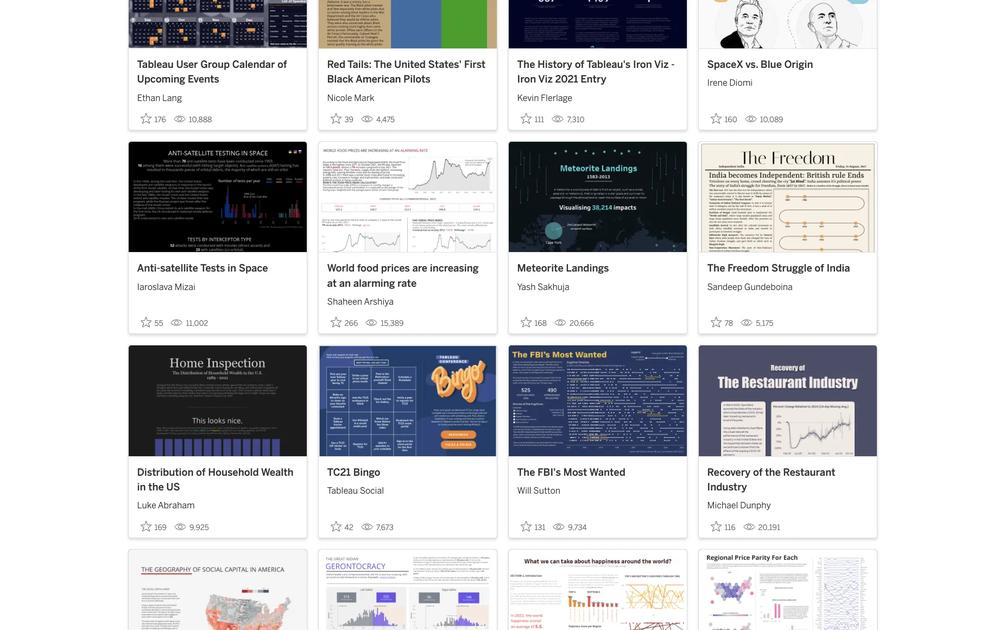 Task type: vqa. For each thing, say whether or not it's contained in the screenshot.


Task type: locate. For each thing, give the bounding box(es) containing it.
add favorite button containing 169
[[137, 517, 170, 535]]

spacex vs. blue origin
[[707, 59, 813, 70]]

111
[[535, 115, 544, 124]]

tableau user group calendar of upcoming events
[[137, 59, 287, 85]]

workbook thumbnail image
[[128, 0, 307, 48], [319, 0, 497, 48], [509, 0, 687, 48], [699, 0, 877, 48], [128, 142, 307, 252], [319, 142, 497, 252], [509, 142, 687, 252], [699, 142, 877, 252], [128, 346, 307, 456], [319, 346, 497, 456], [509, 346, 687, 456], [699, 346, 877, 456], [128, 549, 307, 630], [319, 549, 497, 630], [509, 549, 687, 630], [699, 549, 877, 630]]

2021
[[555, 73, 578, 85]]

alarming
[[353, 277, 395, 289]]

add favorite button for distribution of household wealth in the us
[[137, 517, 170, 535]]

1 vertical spatial viz
[[538, 73, 553, 85]]

0 vertical spatial in
[[228, 262, 236, 274]]

tableau up the upcoming
[[137, 59, 174, 70]]

the fbi's most wanted link
[[517, 465, 678, 480]]

tableau's
[[587, 59, 631, 70]]

the
[[765, 466, 781, 478], [148, 481, 164, 493]]

iron up kevin
[[517, 73, 536, 85]]

0 horizontal spatial tableau
[[137, 59, 174, 70]]

irene
[[707, 78, 728, 88]]

at
[[327, 277, 337, 289]]

in
[[228, 262, 236, 274], [137, 481, 146, 493]]

bingo
[[353, 466, 380, 478]]

4,475 views element
[[357, 111, 399, 129]]

vs.
[[746, 59, 758, 70]]

the
[[374, 59, 392, 70], [517, 59, 535, 70], [707, 262, 725, 274], [517, 466, 535, 478]]

the inside recovery of the restaurant industry
[[765, 466, 781, 478]]

in right tests
[[228, 262, 236, 274]]

10,888
[[189, 115, 212, 124]]

add favorite button containing 266
[[327, 313, 361, 331]]

tableau
[[137, 59, 174, 70], [327, 486, 358, 496]]

Add Favorite button
[[707, 517, 739, 535]]

kevin
[[517, 93, 539, 103]]

meteorite landings link
[[517, 261, 678, 276]]

american
[[356, 73, 401, 85]]

history
[[538, 59, 573, 70]]

shaheen arshiya link
[[327, 291, 488, 309]]

viz left -
[[654, 59, 669, 70]]

tableau down tc21
[[327, 486, 358, 496]]

add favorite button down 'irene diomi' on the top of page
[[707, 110, 741, 128]]

mark
[[354, 93, 375, 103]]

the up 'michael dunphy' link
[[765, 466, 781, 478]]

will sutton link
[[517, 480, 678, 497]]

anti-
[[137, 262, 160, 274]]

add favorite button down will sutton
[[517, 517, 549, 535]]

recovery
[[707, 466, 751, 478]]

1 horizontal spatial in
[[228, 262, 236, 274]]

1 vertical spatial tableau
[[327, 486, 358, 496]]

red tails: the united states' first black american pilots
[[327, 59, 486, 85]]

20,191 views element
[[739, 518, 785, 536]]

group
[[201, 59, 230, 70]]

1 horizontal spatial the
[[765, 466, 781, 478]]

world food prices are increasing at an alarming rate link
[[327, 261, 488, 291]]

michael dunphy link
[[707, 495, 868, 512]]

the up american
[[374, 59, 392, 70]]

of inside 'distribution of household wealth in the us'
[[196, 466, 206, 478]]

workbook thumbnail image for the history of tableau's iron viz - iron viz 2021 entry
[[509, 0, 687, 48]]

workbook thumbnail image for meteorite landings
[[509, 142, 687, 252]]

add favorite button containing 42
[[327, 517, 357, 535]]

15,389 views element
[[361, 315, 408, 332]]

0 horizontal spatial viz
[[538, 73, 553, 85]]

abraham
[[158, 500, 195, 511]]

arshiya
[[364, 297, 394, 307]]

diomi
[[730, 78, 753, 88]]

workbook thumbnail image for distribution of household wealth in the us
[[128, 346, 307, 456]]

add favorite button containing 131
[[517, 517, 549, 535]]

nicole
[[327, 93, 352, 103]]

1 horizontal spatial iron
[[633, 59, 652, 70]]

india
[[827, 262, 850, 274]]

irene diomi
[[707, 78, 753, 88]]

iaroslava mizai
[[137, 282, 195, 292]]

176
[[155, 115, 166, 124]]

add favorite button containing 111
[[517, 110, 548, 128]]

blue
[[761, 59, 782, 70]]

of right calendar
[[278, 59, 287, 70]]

0 vertical spatial viz
[[654, 59, 669, 70]]

ethan lang link
[[137, 87, 298, 105]]

the freedom struggle of india link
[[707, 261, 868, 276]]

add favorite button down luke
[[137, 517, 170, 535]]

workbook thumbnail image for the freedom struggle of india
[[699, 142, 877, 252]]

Add Favorite button
[[327, 110, 357, 128]]

viz
[[654, 59, 669, 70], [538, 73, 553, 85]]

wealth
[[261, 466, 294, 478]]

0 horizontal spatial the
[[148, 481, 164, 493]]

workbook thumbnail image for spacex vs. blue origin
[[699, 0, 877, 48]]

7,673
[[376, 523, 394, 532]]

the fbi's most wanted
[[517, 466, 626, 478]]

viz down history
[[538, 73, 553, 85]]

space
[[239, 262, 268, 274]]

0 horizontal spatial iron
[[517, 73, 536, 85]]

recovery of the restaurant industry
[[707, 466, 836, 493]]

the left history
[[517, 59, 535, 70]]

tableau inside tableau social link
[[327, 486, 358, 496]]

add favorite button down "shaheen"
[[327, 313, 361, 331]]

of right recovery
[[753, 466, 763, 478]]

169
[[155, 523, 167, 532]]

anti-satellite tests in space
[[137, 262, 268, 274]]

iron left -
[[633, 59, 652, 70]]

of up 2021 at the top of the page
[[575, 59, 585, 70]]

dunphy
[[740, 500, 771, 511]]

entry
[[581, 73, 607, 85]]

the up the will
[[517, 466, 535, 478]]

1 horizontal spatial tableau
[[327, 486, 358, 496]]

luke abraham link
[[137, 495, 298, 512]]

1 vertical spatial the
[[148, 481, 164, 493]]

10,888 views element
[[169, 111, 216, 129]]

flerlage
[[541, 93, 572, 103]]

add favorite button down tableau social
[[327, 517, 357, 535]]

shaheen
[[327, 297, 362, 307]]

household
[[208, 466, 259, 478]]

add favorite button containing 160
[[707, 110, 741, 128]]

Add Favorite button
[[517, 110, 548, 128], [707, 110, 741, 128], [327, 313, 361, 331], [137, 517, 170, 535], [327, 517, 357, 535], [517, 517, 549, 535]]

of left "india"
[[815, 262, 824, 274]]

0 vertical spatial the
[[765, 466, 781, 478]]

recovery of the restaurant industry link
[[707, 465, 868, 495]]

1 vertical spatial in
[[137, 481, 146, 493]]

calendar
[[232, 59, 275, 70]]

yash
[[517, 282, 536, 292]]

0 vertical spatial tableau
[[137, 59, 174, 70]]

add favorite button for spacex vs. blue origin
[[707, 110, 741, 128]]

the for the freedom struggle of india
[[707, 262, 725, 274]]

in up luke
[[137, 481, 146, 493]]

5,175 views element
[[737, 315, 778, 332]]

iaroslava
[[137, 282, 173, 292]]

add favorite button down kevin
[[517, 110, 548, 128]]

the up sandeep
[[707, 262, 725, 274]]

tc21 bingo link
[[327, 465, 488, 480]]

tests
[[200, 262, 225, 274]]

tableau social
[[327, 486, 384, 496]]

of left household
[[196, 466, 206, 478]]

distribution of household wealth in the us
[[137, 466, 294, 493]]

116
[[725, 523, 736, 532]]

Add Favorite button
[[707, 313, 737, 331]]

0 vertical spatial iron
[[633, 59, 652, 70]]

yash sakhuja link
[[517, 276, 678, 294]]

39
[[345, 115, 354, 124]]

workbook thumbnail image for tableau user group calendar of upcoming events
[[128, 0, 307, 48]]

in inside anti-satellite tests in space link
[[228, 262, 236, 274]]

fbi's
[[538, 466, 561, 478]]

lang
[[162, 93, 182, 103]]

0 horizontal spatial in
[[137, 481, 146, 493]]

gundeboina
[[745, 282, 793, 292]]

the inside the history of tableau's iron viz - iron viz 2021 entry
[[517, 59, 535, 70]]

the left "us"
[[148, 481, 164, 493]]

tableau for tableau social
[[327, 486, 358, 496]]

tableau inside 'tableau user group calendar of upcoming events'
[[137, 59, 174, 70]]



Task type: describe. For each thing, give the bounding box(es) containing it.
20,666 views element
[[550, 315, 598, 332]]

workbook thumbnail image for anti-satellite tests in space
[[128, 142, 307, 252]]

9,734
[[568, 523, 587, 532]]

7,310 views element
[[548, 111, 589, 129]]

red
[[327, 59, 345, 70]]

michael
[[707, 500, 738, 511]]

of inside recovery of the restaurant industry
[[753, 466, 763, 478]]

42
[[345, 523, 354, 532]]

world food prices are increasing at an alarming rate
[[327, 262, 479, 289]]

15,389
[[381, 319, 404, 328]]

workbook thumbnail image for red tails: the united states' first black american pilots
[[319, 0, 497, 48]]

mizai
[[175, 282, 195, 292]]

9,925 views element
[[170, 518, 213, 536]]

the freedom struggle of india
[[707, 262, 850, 274]]

spacex
[[707, 59, 743, 70]]

world
[[327, 262, 355, 274]]

origin
[[785, 59, 813, 70]]

spacex vs. blue origin link
[[707, 57, 868, 72]]

upcoming
[[137, 73, 185, 85]]

sutton
[[534, 486, 561, 496]]

the for the history of tableau's iron viz - iron viz 2021 entry
[[517, 59, 535, 70]]

will sutton
[[517, 486, 561, 496]]

are
[[412, 262, 428, 274]]

tc21
[[327, 466, 351, 478]]

distribution
[[137, 466, 194, 478]]

11,002 views element
[[166, 315, 213, 332]]

rate
[[398, 277, 417, 289]]

nicole mark link
[[327, 87, 488, 105]]

ethan lang
[[137, 93, 182, 103]]

add favorite button for world food prices are increasing at an alarming rate
[[327, 313, 361, 331]]

add favorite button for the fbi's most wanted
[[517, 517, 549, 535]]

add favorite button for the history of tableau's iron viz - iron viz 2021 entry
[[517, 110, 548, 128]]

20,666
[[570, 319, 594, 328]]

the inside red tails: the united states' first black american pilots
[[374, 59, 392, 70]]

food
[[357, 262, 379, 274]]

luke abraham
[[137, 500, 195, 511]]

160
[[725, 115, 737, 124]]

workbook thumbnail image for the fbi's most wanted
[[509, 346, 687, 456]]

red tails: the united states' first black american pilots link
[[327, 57, 488, 87]]

the for the fbi's most wanted
[[517, 466, 535, 478]]

1 vertical spatial iron
[[517, 73, 536, 85]]

irene diomi link
[[707, 72, 868, 90]]

55
[[155, 319, 163, 328]]

meteorite landings
[[517, 262, 609, 274]]

workbook thumbnail image for tc21 bingo
[[319, 346, 497, 456]]

meteorite
[[517, 262, 564, 274]]

increasing
[[430, 262, 479, 274]]

will
[[517, 486, 532, 496]]

9,925
[[190, 523, 209, 532]]

workbook thumbnail image for world food prices are increasing at an alarming rate
[[319, 142, 497, 252]]

michael dunphy
[[707, 500, 771, 511]]

of inside the history of tableau's iron viz - iron viz 2021 entry
[[575, 59, 585, 70]]

kevin flerlage
[[517, 93, 572, 103]]

workbook thumbnail image for recovery of the restaurant industry
[[699, 346, 877, 456]]

sandeep gundeboina
[[707, 282, 793, 292]]

7,673 views element
[[357, 518, 398, 536]]

Add Favorite button
[[137, 313, 166, 331]]

wanted
[[590, 466, 626, 478]]

yash sakhuja
[[517, 282, 570, 292]]

7,310
[[567, 115, 585, 124]]

shaheen arshiya
[[327, 297, 394, 307]]

the history of tableau's iron viz - iron viz 2021 entry
[[517, 59, 675, 85]]

Add Favorite button
[[517, 313, 550, 331]]

sakhuja
[[538, 282, 570, 292]]

1 horizontal spatial viz
[[654, 59, 669, 70]]

prices
[[381, 262, 410, 274]]

tableau for tableau user group calendar of upcoming events
[[137, 59, 174, 70]]

20,191
[[759, 523, 780, 532]]

of inside 'tableau user group calendar of upcoming events'
[[278, 59, 287, 70]]

satellite
[[160, 262, 198, 274]]

131
[[535, 523, 546, 532]]

anti-satellite tests in space link
[[137, 261, 298, 276]]

-
[[671, 59, 675, 70]]

ethan
[[137, 93, 160, 103]]

luke
[[137, 500, 156, 511]]

in inside 'distribution of household wealth in the us'
[[137, 481, 146, 493]]

us
[[166, 481, 180, 493]]

states'
[[428, 59, 462, 70]]

tc21 bingo
[[327, 466, 380, 478]]

sandeep gundeboina link
[[707, 276, 868, 294]]

united
[[394, 59, 426, 70]]

nicole mark
[[327, 93, 375, 103]]

add favorite button for tc21 bingo
[[327, 517, 357, 535]]

10,089 views element
[[741, 111, 788, 129]]

the history of tableau's iron viz - iron viz 2021 entry link
[[517, 57, 678, 87]]

events
[[188, 73, 219, 85]]

black
[[327, 73, 354, 85]]

the inside 'distribution of household wealth in the us'
[[148, 481, 164, 493]]

tableau user group calendar of upcoming events link
[[137, 57, 298, 87]]

struggle
[[772, 262, 812, 274]]

first
[[464, 59, 486, 70]]

9,734 views element
[[549, 518, 591, 536]]

Add Favorite button
[[137, 110, 169, 128]]

user
[[176, 59, 198, 70]]

social
[[360, 486, 384, 496]]

landings
[[566, 262, 609, 274]]

tableau social link
[[327, 480, 488, 497]]

sandeep
[[707, 282, 743, 292]]

most
[[564, 466, 587, 478]]

iaroslava mizai link
[[137, 276, 298, 294]]

10,089
[[760, 115, 783, 124]]

11,002
[[186, 319, 208, 328]]



